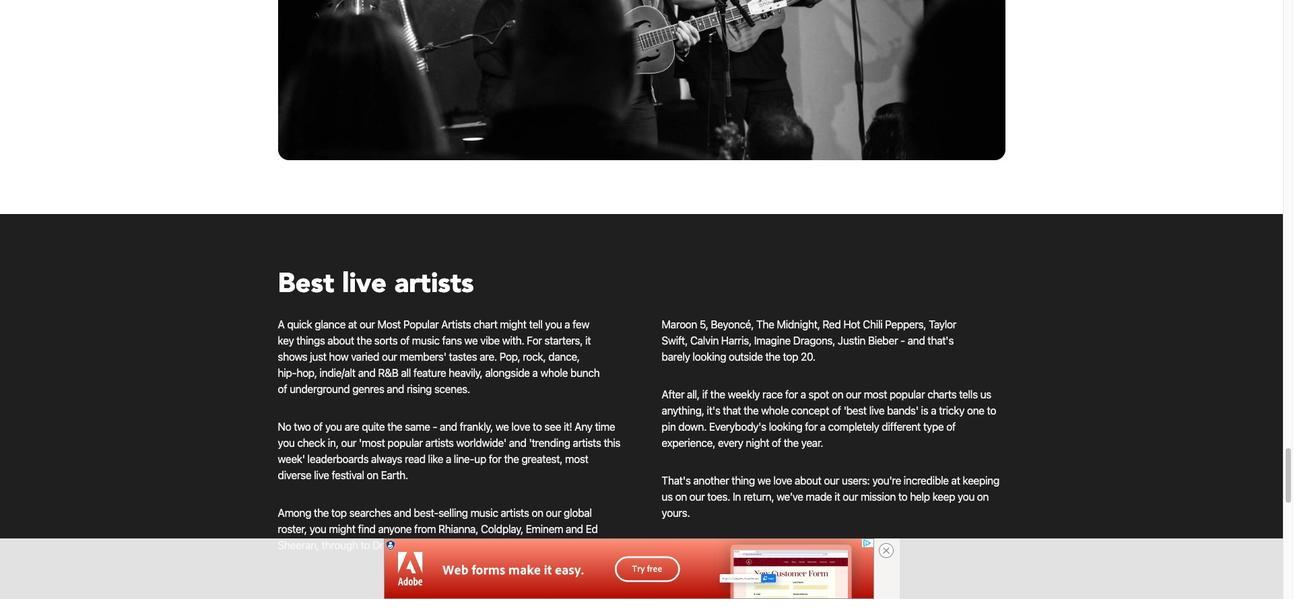Task type: vqa. For each thing, say whether or not it's contained in the screenshot.
you within That's another thing we love about our users: you're incredible at keeping us on our toes. In return, we've made it our mission to help keep you on yours.
yes



Task type: locate. For each thing, give the bounding box(es) containing it.
0 vertical spatial live
[[342, 266, 387, 303]]

1 vertical spatial at
[[952, 475, 961, 487]]

1 horizontal spatial might
[[500, 319, 527, 331]]

greatest,
[[522, 454, 563, 466]]

west,
[[455, 540, 481, 552]]

outside
[[729, 351, 763, 363]]

popular
[[890, 389, 925, 401], [388, 437, 423, 449]]

most inside no two of you are quite the same - and frankly, we love to see it! any time you check in, our 'most popular artists worldwide' and 'trending artists this week' leaderboards always read like a line-up for the greatest, most diverse live festival on earth.
[[565, 454, 589, 466]]

of down hip-
[[278, 383, 287, 396]]

1 vertical spatial music
[[471, 507, 498, 520]]

you up sheeran,
[[310, 524, 327, 536]]

down.
[[679, 421, 707, 433]]

1 vertical spatial about
[[795, 475, 822, 487]]

the up varied
[[357, 335, 372, 347]]

and down 'peppers,'
[[908, 335, 926, 347]]

1 horizontal spatial us
[[981, 389, 992, 401]]

a right like
[[446, 454, 451, 466]]

on right the spot in the bottom right of the page
[[832, 389, 844, 401]]

1 horizontal spatial about
[[795, 475, 822, 487]]

our up made
[[824, 475, 840, 487]]

alongside
[[485, 367, 530, 379]]

it down few
[[586, 335, 591, 347]]

to left see
[[533, 421, 542, 433]]

our up eminem in the bottom left of the page
[[546, 507, 561, 520]]

2 vertical spatial for
[[489, 454, 502, 466]]

among the top searches and best-selling music artists on our global roster, you might find anyone from rhianna, coldplay, eminem and ed sheeran, through to drake, u2, kanye west,
[[278, 507, 598, 552]]

0 horizontal spatial live
[[314, 470, 329, 482]]

of right two
[[313, 421, 323, 433]]

that's
[[662, 475, 691, 487]]

like
[[428, 454, 443, 466]]

we right frankly,
[[496, 421, 509, 433]]

the left greatest,
[[504, 454, 519, 466]]

and up anyone
[[394, 507, 411, 520]]

0 vertical spatial whole
[[541, 367, 568, 379]]

ed
[[586, 524, 598, 536]]

- right same
[[433, 421, 438, 433]]

0 horizontal spatial at
[[348, 319, 357, 331]]

2 vertical spatial we
[[758, 475, 771, 487]]

every
[[718, 437, 744, 449]]

might up with.
[[500, 319, 527, 331]]

sheeran,
[[278, 540, 319, 552]]

top left searches
[[332, 507, 347, 520]]

things
[[297, 335, 325, 347]]

1 vertical spatial -
[[433, 421, 438, 433]]

0 vertical spatial us
[[981, 389, 992, 401]]

popular up bands' at the right of the page
[[890, 389, 925, 401]]

tells
[[960, 389, 978, 401]]

for right up
[[489, 454, 502, 466]]

2 horizontal spatial we
[[758, 475, 771, 487]]

most up 'best
[[864, 389, 888, 401]]

2 vertical spatial live
[[314, 470, 329, 482]]

our
[[360, 319, 375, 331], [382, 351, 397, 363], [846, 389, 862, 401], [341, 437, 357, 449], [824, 475, 840, 487], [690, 491, 705, 503], [843, 491, 858, 503], [546, 507, 561, 520]]

0 horizontal spatial looking
[[693, 351, 726, 363]]

to inside no two of you are quite the same - and frankly, we love to see it! any time you check in, our 'most popular artists worldwide' and 'trending artists this week' leaderboards always read like a line-up for the greatest, most diverse live festival on earth.
[[533, 421, 542, 433]]

0 horizontal spatial top
[[332, 507, 347, 520]]

bands'
[[888, 405, 919, 417]]

bunch
[[571, 367, 600, 379]]

us up yours.
[[662, 491, 673, 503]]

0 horizontal spatial it
[[586, 335, 591, 347]]

1 vertical spatial top
[[332, 507, 347, 520]]

u2,
[[405, 540, 421, 552]]

popular up read
[[388, 437, 423, 449]]

our up 'best
[[846, 389, 862, 401]]

2 horizontal spatial live
[[870, 405, 885, 417]]

love up we've
[[774, 475, 793, 487]]

1 vertical spatial most
[[565, 454, 589, 466]]

a
[[565, 319, 570, 331], [533, 367, 538, 379], [801, 389, 806, 401], [931, 405, 937, 417], [821, 421, 826, 433], [446, 454, 451, 466]]

through
[[322, 540, 358, 552]]

at inside a quick glance at our most popular artists chart might tell you a few key things about the sorts of music fans we vibe with. for starters, it shows just how varied our members' tastes are. pop, rock, dance, hip-hop, indie/alt and r&b all feature heavily, alongside a whole bunch of underground genres and rising scenes.
[[348, 319, 357, 331]]

1 horizontal spatial popular
[[890, 389, 925, 401]]

0 horizontal spatial for
[[489, 454, 502, 466]]

1 horizontal spatial we
[[496, 421, 509, 433]]

music up coldplay,
[[471, 507, 498, 520]]

the inside a quick glance at our most popular artists chart might tell you a few key things about the sorts of music fans we vibe with. for starters, it shows just how varied our members' tastes are. pop, rock, dance, hip-hop, indie/alt and r&b all feature heavily, alongside a whole bunch of underground genres and rising scenes.
[[357, 335, 372, 347]]

in,
[[328, 437, 339, 449]]

0 vertical spatial popular
[[890, 389, 925, 401]]

to inside among the top searches and best-selling music artists on our global roster, you might find anyone from rhianna, coldplay, eminem and ed sheeran, through to drake, u2, kanye west,
[[361, 540, 370, 552]]

most down ''trending'
[[565, 454, 589, 466]]

top left 20.
[[783, 351, 799, 363]]

0 horizontal spatial -
[[433, 421, 438, 433]]

our down another
[[690, 491, 705, 503]]

0 vertical spatial most
[[864, 389, 888, 401]]

you right 'tell'
[[545, 319, 562, 331]]

our down users: at right
[[843, 491, 858, 503]]

0 horizontal spatial love
[[512, 421, 530, 433]]

1 horizontal spatial love
[[774, 475, 793, 487]]

0 vertical spatial music
[[412, 335, 440, 347]]

at inside that's another thing we love about our users: you're incredible at keeping us on our toes. in return, we've made it our mission to help keep you on yours.
[[952, 475, 961, 487]]

1 horizontal spatial top
[[783, 351, 799, 363]]

scenes.
[[435, 383, 470, 396]]

music up the members'
[[412, 335, 440, 347]]

our right in,
[[341, 437, 357, 449]]

best
[[278, 266, 334, 303]]

looking
[[693, 351, 726, 363], [769, 421, 803, 433]]

of left 'best
[[832, 405, 842, 417]]

looking down concept
[[769, 421, 803, 433]]

always
[[371, 454, 402, 466]]

1 vertical spatial popular
[[388, 437, 423, 449]]

-
[[901, 335, 906, 347], [433, 421, 438, 433]]

just
[[310, 351, 327, 363]]

1 vertical spatial for
[[805, 421, 818, 433]]

0 vertical spatial at
[[348, 319, 357, 331]]

0 horizontal spatial whole
[[541, 367, 568, 379]]

0 horizontal spatial most
[[565, 454, 589, 466]]

looking inside maroon 5, beyoncé, the midnight, red hot chili peppers, taylor swift, calvin harris, imagine dragons, justin bieber - and that's barely looking outside the top 20.
[[693, 351, 726, 363]]

coldplay,
[[481, 524, 524, 536]]

0 vertical spatial might
[[500, 319, 527, 331]]

at up keep
[[952, 475, 961, 487]]

music inside a quick glance at our most popular artists chart might tell you a few key things about the sorts of music fans we vibe with. for starters, it shows just how varied our members' tastes are. pop, rock, dance, hip-hop, indie/alt and r&b all feature heavily, alongside a whole bunch of underground genres and rising scenes.
[[412, 335, 440, 347]]

rhianna,
[[439, 524, 479, 536]]

0 vertical spatial -
[[901, 335, 906, 347]]

of right night
[[772, 437, 782, 449]]

underground
[[290, 383, 350, 396]]

0 vertical spatial top
[[783, 351, 799, 363]]

1 vertical spatial whole
[[762, 405, 789, 417]]

after
[[662, 389, 685, 401]]

1 horizontal spatial -
[[901, 335, 906, 347]]

1 vertical spatial love
[[774, 475, 793, 487]]

to left 'help'
[[899, 491, 908, 503]]

artists
[[395, 266, 474, 303], [426, 437, 454, 449], [573, 437, 602, 449], [501, 507, 529, 520]]

all,
[[687, 389, 700, 401]]

1 horizontal spatial for
[[786, 389, 798, 401]]

1 horizontal spatial whole
[[762, 405, 789, 417]]

whole down race
[[762, 405, 789, 417]]

1 vertical spatial us
[[662, 491, 673, 503]]

read
[[405, 454, 426, 466]]

charts
[[928, 389, 957, 401]]

we up tastes
[[465, 335, 478, 347]]

chart
[[474, 319, 498, 331]]

swift,
[[662, 335, 688, 347]]

1 horizontal spatial live
[[342, 266, 387, 303]]

and inside maroon 5, beyoncé, the midnight, red hot chili peppers, taylor swift, calvin harris, imagine dragons, justin bieber - and that's barely looking outside the top 20.
[[908, 335, 926, 347]]

mission
[[861, 491, 896, 503]]

you inside that's another thing we love about our users: you're incredible at keeping us on our toes. in return, we've made it our mission to help keep you on yours.
[[958, 491, 975, 503]]

live down leaderboards
[[314, 470, 329, 482]]

thing
[[732, 475, 755, 487]]

users:
[[842, 475, 870, 487]]

members'
[[400, 351, 447, 363]]

different
[[882, 421, 921, 433]]

of right sorts
[[400, 335, 410, 347]]

imagine
[[754, 335, 791, 347]]

toes.
[[708, 491, 731, 503]]

top inside maroon 5, beyoncé, the midnight, red hot chili peppers, taylor swift, calvin harris, imagine dragons, justin bieber - and that's barely looking outside the top 20.
[[783, 351, 799, 363]]

on down always
[[367, 470, 379, 482]]

0 horizontal spatial about
[[328, 335, 354, 347]]

love
[[512, 421, 530, 433], [774, 475, 793, 487]]

and
[[908, 335, 926, 347], [358, 367, 376, 379], [387, 383, 404, 396], [440, 421, 457, 433], [509, 437, 527, 449], [394, 507, 411, 520], [566, 524, 583, 536]]

1 vertical spatial live
[[870, 405, 885, 417]]

peppers,
[[886, 319, 927, 331]]

whole down dance,
[[541, 367, 568, 379]]

looking down calvin
[[693, 351, 726, 363]]

shows
[[278, 351, 308, 363]]

artists up coldplay,
[[501, 507, 529, 520]]

live right 'best
[[870, 405, 885, 417]]

two
[[294, 421, 311, 433]]

keep
[[933, 491, 956, 503]]

the
[[357, 335, 372, 347], [766, 351, 781, 363], [711, 389, 726, 401], [744, 405, 759, 417], [388, 421, 403, 433], [784, 437, 799, 449], [504, 454, 519, 466], [314, 507, 329, 520]]

to inside that's another thing we love about our users: you're incredible at keeping us on our toes. in return, we've made it our mission to help keep you on yours.
[[899, 491, 908, 503]]

up
[[475, 454, 486, 466]]

love inside no two of you are quite the same - and frankly, we love to see it! any time you check in, our 'most popular artists worldwide' and 'trending artists this week' leaderboards always read like a line-up for the greatest, most diverse live festival on earth.
[[512, 421, 530, 433]]

the right quite
[[388, 421, 403, 433]]

that's
[[928, 335, 954, 347]]

that's another thing we love about our users: you're incredible at keeping us on our toes. in return, we've made it our mission to help keep you on yours.
[[662, 475, 1000, 520]]

to down find
[[361, 540, 370, 552]]

the right among on the left of the page
[[314, 507, 329, 520]]

a right the is
[[931, 405, 937, 417]]

for
[[527, 335, 542, 347]]

us inside that's another thing we love about our users: you're incredible at keeping us on our toes. in return, we've made it our mission to help keep you on yours.
[[662, 491, 673, 503]]

at right glance on the left
[[348, 319, 357, 331]]

on inside after all, if the weekly race for a spot on our most popular charts tells us anything, it's that the whole concept of 'best live bands' is a tricky one to pin down. everybody's looking for a completely different type of experience, every night of the year.
[[832, 389, 844, 401]]

0 horizontal spatial music
[[412, 335, 440, 347]]

the inside maroon 5, beyoncé, the midnight, red hot chili peppers, taylor swift, calvin harris, imagine dragons, justin bieber - and that's barely looking outside the top 20.
[[766, 351, 781, 363]]

leaderboards
[[308, 454, 369, 466]]

love left see
[[512, 421, 530, 433]]

1 horizontal spatial it
[[835, 491, 841, 503]]

0 horizontal spatial popular
[[388, 437, 423, 449]]

you down keeping
[[958, 491, 975, 503]]

0 vertical spatial love
[[512, 421, 530, 433]]

it inside that's another thing we love about our users: you're incredible at keeping us on our toes. in return, we've made it our mission to help keep you on yours.
[[835, 491, 841, 503]]

love inside that's another thing we love about our users: you're incredible at keeping us on our toes. in return, we've made it our mission to help keep you on yours.
[[774, 475, 793, 487]]

0 horizontal spatial we
[[465, 335, 478, 347]]

us right the tells at bottom right
[[981, 389, 992, 401]]

a down rock,
[[533, 367, 538, 379]]

our up r&b
[[382, 351, 397, 363]]

might up through
[[329, 524, 356, 536]]

for right race
[[786, 389, 798, 401]]

1 vertical spatial looking
[[769, 421, 803, 433]]

varied
[[351, 351, 379, 363]]

to right one
[[987, 405, 997, 417]]

taylor
[[929, 319, 957, 331]]

drake,
[[373, 540, 402, 552]]

of inside no two of you are quite the same - and frankly, we love to see it! any time you check in, our 'most popular artists worldwide' and 'trending artists this week' leaderboards always read like a line-up for the greatest, most diverse live festival on earth.
[[313, 421, 323, 433]]

from
[[414, 524, 436, 536]]

0 vertical spatial it
[[586, 335, 591, 347]]

it!
[[564, 421, 572, 433]]

and down r&b
[[387, 383, 404, 396]]

year.
[[802, 437, 824, 449]]

it right made
[[835, 491, 841, 503]]

beyoncé,
[[711, 319, 754, 331]]

pin
[[662, 421, 676, 433]]

0 vertical spatial for
[[786, 389, 798, 401]]

at
[[348, 319, 357, 331], [952, 475, 961, 487]]

r&b
[[378, 367, 399, 379]]

dance,
[[549, 351, 580, 363]]

0 vertical spatial we
[[465, 335, 478, 347]]

and up greatest,
[[509, 437, 527, 449]]

tastes
[[449, 351, 477, 363]]

most
[[378, 319, 401, 331]]

you inside a quick glance at our most popular artists chart might tell you a few key things about the sorts of music fans we vibe with. for starters, it shows just how varied our members' tastes are. pop, rock, dance, hip-hop, indie/alt and r&b all feature heavily, alongside a whole bunch of underground genres and rising scenes.
[[545, 319, 562, 331]]

0 horizontal spatial us
[[662, 491, 673, 503]]

any
[[575, 421, 593, 433]]

the down imagine
[[766, 351, 781, 363]]

about up how
[[328, 335, 354, 347]]

on up eminem in the bottom left of the page
[[532, 507, 544, 520]]

1 vertical spatial we
[[496, 421, 509, 433]]

advertisement element
[[384, 539, 874, 600]]

about up made
[[795, 475, 822, 487]]

whole inside a quick glance at our most popular artists chart might tell you a few key things about the sorts of music fans we vibe with. for starters, it shows just how varied our members' tastes are. pop, rock, dance, hip-hop, indie/alt and r&b all feature heavily, alongside a whole bunch of underground genres and rising scenes.
[[541, 367, 568, 379]]

maroon
[[662, 319, 698, 331]]

roster,
[[278, 524, 307, 536]]

artists up popular
[[395, 266, 474, 303]]

popular inside after all, if the weekly race for a spot on our most popular charts tells us anything, it's that the whole concept of 'best live bands' is a tricky one to pin down. everybody's looking for a completely different type of experience, every night of the year.
[[890, 389, 925, 401]]

a left few
[[565, 319, 570, 331]]

is
[[922, 405, 929, 417]]

0 vertical spatial looking
[[693, 351, 726, 363]]

live up most on the bottom left of the page
[[342, 266, 387, 303]]

0 vertical spatial about
[[328, 335, 354, 347]]

1 vertical spatial might
[[329, 524, 356, 536]]

1 horizontal spatial most
[[864, 389, 888, 401]]

searches
[[349, 507, 391, 520]]

we up return,
[[758, 475, 771, 487]]

top
[[783, 351, 799, 363], [332, 507, 347, 520]]

you
[[545, 319, 562, 331], [325, 421, 342, 433], [278, 437, 295, 449], [958, 491, 975, 503], [310, 524, 327, 536]]

this
[[604, 437, 621, 449]]

might inside among the top searches and best-selling music artists on our global roster, you might find anyone from rhianna, coldplay, eminem and ed sheeran, through to drake, u2, kanye west,
[[329, 524, 356, 536]]

1 vertical spatial it
[[835, 491, 841, 503]]

1 horizontal spatial at
[[952, 475, 961, 487]]

1 horizontal spatial looking
[[769, 421, 803, 433]]

might
[[500, 319, 527, 331], [329, 524, 356, 536]]

for up year.
[[805, 421, 818, 433]]

1 horizontal spatial music
[[471, 507, 498, 520]]

our inside after all, if the weekly race for a spot on our most popular charts tells us anything, it's that the whole concept of 'best live bands' is a tricky one to pin down. everybody's looking for a completely different type of experience, every night of the year.
[[846, 389, 862, 401]]

we inside a quick glance at our most popular artists chart might tell you a few key things about the sorts of music fans we vibe with. for starters, it shows just how varied our members' tastes are. pop, rock, dance, hip-hop, indie/alt and r&b all feature heavily, alongside a whole bunch of underground genres and rising scenes.
[[465, 335, 478, 347]]

- down 'peppers,'
[[901, 335, 906, 347]]

0 horizontal spatial might
[[329, 524, 356, 536]]



Task type: describe. For each thing, give the bounding box(es) containing it.
how
[[329, 351, 349, 363]]

incredible
[[904, 475, 949, 487]]

keeping
[[963, 475, 1000, 487]]

you're
[[873, 475, 902, 487]]

artists up like
[[426, 437, 454, 449]]

about inside that's another thing we love about our users: you're incredible at keeping us on our toes. in return, we've made it our mission to help keep you on yours.
[[795, 475, 822, 487]]

rock,
[[523, 351, 546, 363]]

after all, if the weekly race for a spot on our most popular charts tells us anything, it's that the whole concept of 'best live bands' is a tricky one to pin down. everybody's looking for a completely different type of experience, every night of the year.
[[662, 389, 997, 449]]

maroon 5, beyoncé, the midnight, red hot chili peppers, taylor swift, calvin harris, imagine dragons, justin bieber - and that's barely looking outside the top 20.
[[662, 319, 957, 363]]

and down global
[[566, 524, 583, 536]]

selling
[[439, 507, 468, 520]]

- inside no two of you are quite the same - and frankly, we love to see it! any time you check in, our 'most popular artists worldwide' and 'trending artists this week' leaderboards always read like a line-up for the greatest, most diverse live festival on earth.
[[433, 421, 438, 433]]

hot
[[844, 319, 861, 331]]

are.
[[480, 351, 497, 363]]

festival
[[332, 470, 364, 482]]

on down keeping
[[978, 491, 989, 503]]

fans
[[442, 335, 462, 347]]

- inside maroon 5, beyoncé, the midnight, red hot chili peppers, taylor swift, calvin harris, imagine dragons, justin bieber - and that's barely looking outside the top 20.
[[901, 335, 906, 347]]

weekly
[[728, 389, 760, 401]]

indie/alt
[[320, 367, 356, 379]]

pop,
[[500, 351, 521, 363]]

tricky
[[939, 405, 965, 417]]

no
[[278, 421, 291, 433]]

live inside after all, if the weekly race for a spot on our most popular charts tells us anything, it's that the whole concept of 'best live bands' is a tricky one to pin down. everybody's looking for a completely different type of experience, every night of the year.
[[870, 405, 885, 417]]

a left the spot in the bottom right of the page
[[801, 389, 806, 401]]

barely
[[662, 351, 690, 363]]

on inside among the top searches and best-selling music artists on our global roster, you might find anyone from rhianna, coldplay, eminem and ed sheeran, through to drake, u2, kanye west,
[[532, 507, 544, 520]]

whole inside after all, if the weekly race for a spot on our most popular charts tells us anything, it's that the whole concept of 'best live bands' is a tricky one to pin down. everybody's looking for a completely different type of experience, every night of the year.
[[762, 405, 789, 417]]

few
[[573, 319, 590, 331]]

global
[[564, 507, 592, 520]]

our inside among the top searches and best-selling music artists on our global roster, you might find anyone from rhianna, coldplay, eminem and ed sheeran, through to drake, u2, kanye west,
[[546, 507, 561, 520]]

the down weekly on the right bottom of the page
[[744, 405, 759, 417]]

best live artists
[[278, 266, 474, 303]]

a up year.
[[821, 421, 826, 433]]

you down no on the bottom of the page
[[278, 437, 295, 449]]

anything,
[[662, 405, 705, 417]]

frankly,
[[460, 421, 493, 433]]

hip-
[[278, 367, 297, 379]]

find
[[358, 524, 376, 536]]

earth.
[[381, 470, 408, 482]]

we've
[[777, 491, 804, 503]]

looking inside after all, if the weekly race for a spot on our most popular charts tells us anything, it's that the whole concept of 'best live bands' is a tricky one to pin down. everybody's looking for a completely different type of experience, every night of the year.
[[769, 421, 803, 433]]

'best
[[844, 405, 867, 417]]

and up the genres
[[358, 367, 376, 379]]

a quick glance at our most popular artists chart might tell you a few key things about the sorts of music fans we vibe with. for starters, it shows just how varied our members' tastes are. pop, rock, dance, hip-hop, indie/alt and r&b all feature heavily, alongside a whole bunch of underground genres and rising scenes.
[[278, 319, 600, 396]]

music inside among the top searches and best-selling music artists on our global roster, you might find anyone from rhianna, coldplay, eminem and ed sheeran, through to drake, u2, kanye west,
[[471, 507, 498, 520]]

diverse
[[278, 470, 311, 482]]

about inside a quick glance at our most popular artists chart might tell you a few key things about the sorts of music fans we vibe with. for starters, it shows just how varied our members' tastes are. pop, rock, dance, hip-hop, indie/alt and r&b all feature heavily, alongside a whole bunch of underground genres and rising scenes.
[[328, 335, 354, 347]]

the right if
[[711, 389, 726, 401]]

you up in,
[[325, 421, 342, 433]]

if
[[703, 389, 708, 401]]

are
[[345, 421, 359, 433]]

might inside a quick glance at our most popular artists chart might tell you a few key things about the sorts of music fans we vibe with. for starters, it shows just how varied our members' tastes are. pop, rock, dance, hip-hop, indie/alt and r&b all feature heavily, alongside a whole bunch of underground genres and rising scenes.
[[500, 319, 527, 331]]

top inside among the top searches and best-selling music artists on our global roster, you might find anyone from rhianna, coldplay, eminem and ed sheeran, through to drake, u2, kanye west,
[[332, 507, 347, 520]]

our inside no two of you are quite the same - and frankly, we love to see it! any time you check in, our 'most popular artists worldwide' and 'trending artists this week' leaderboards always read like a line-up for the greatest, most diverse live festival on earth.
[[341, 437, 357, 449]]

rising
[[407, 383, 432, 396]]

completely
[[829, 421, 880, 433]]

the
[[757, 319, 775, 331]]

return,
[[744, 491, 775, 503]]

and left frankly,
[[440, 421, 457, 433]]

us inside after all, if the weekly race for a spot on our most popular charts tells us anything, it's that the whole concept of 'best live bands' is a tricky one to pin down. everybody's looking for a completely different type of experience, every night of the year.
[[981, 389, 992, 401]]

it inside a quick glance at our most popular artists chart might tell you a few key things about the sorts of music fans we vibe with. for starters, it shows just how varied our members' tastes are. pop, rock, dance, hip-hop, indie/alt and r&b all feature heavily, alongside a whole bunch of underground genres and rising scenes.
[[586, 335, 591, 347]]

check
[[297, 437, 325, 449]]

spot
[[809, 389, 830, 401]]

bieber
[[868, 335, 898, 347]]

starters,
[[545, 335, 583, 347]]

help
[[911, 491, 930, 503]]

key
[[278, 335, 294, 347]]

of down tricky
[[947, 421, 956, 433]]

you inside among the top searches and best-selling music artists on our global roster, you might find anyone from rhianna, coldplay, eminem and ed sheeran, through to drake, u2, kanye west,
[[310, 524, 327, 536]]

chili
[[863, 319, 883, 331]]

genres
[[353, 383, 384, 396]]

20.
[[801, 351, 816, 363]]

midnight,
[[777, 319, 821, 331]]

artists inside among the top searches and best-selling music artists on our global roster, you might find anyone from rhianna, coldplay, eminem and ed sheeran, through to drake, u2, kanye west,
[[501, 507, 529, 520]]

we inside that's another thing we love about our users: you're incredible at keeping us on our toes. in return, we've made it our mission to help keep you on yours.
[[758, 475, 771, 487]]

for inside no two of you are quite the same - and frankly, we love to see it! any time you check in, our 'most popular artists worldwide' and 'trending artists this week' leaderboards always read like a line-up for the greatest, most diverse live festival on earth.
[[489, 454, 502, 466]]

tell
[[529, 319, 543, 331]]

red
[[823, 319, 841, 331]]

we inside no two of you are quite the same - and frankly, we love to see it! any time you check in, our 'most popular artists worldwide' and 'trending artists this week' leaderboards always read like a line-up for the greatest, most diverse live festival on earth.
[[496, 421, 509, 433]]

popular inside no two of you are quite the same - and frankly, we love to see it! any time you check in, our 'most popular artists worldwide' and 'trending artists this week' leaderboards always read like a line-up for the greatest, most diverse live festival on earth.
[[388, 437, 423, 449]]

best-
[[414, 507, 439, 520]]

quick
[[287, 319, 312, 331]]

'trending
[[529, 437, 571, 449]]

2 horizontal spatial for
[[805, 421, 818, 433]]

yours.
[[662, 507, 690, 520]]

glance
[[315, 319, 346, 331]]

the inside among the top searches and best-selling music artists on our global roster, you might find anyone from rhianna, coldplay, eminem and ed sheeran, through to drake, u2, kanye west,
[[314, 507, 329, 520]]

another
[[694, 475, 729, 487]]

most inside after all, if the weekly race for a spot on our most popular charts tells us anything, it's that the whole concept of 'best live bands' is a tricky one to pin down. everybody's looking for a completely different type of experience, every night of the year.
[[864, 389, 888, 401]]

type
[[924, 421, 944, 433]]

the left year.
[[784, 437, 799, 449]]

artists down any
[[573, 437, 602, 449]]

among
[[278, 507, 311, 520]]

'most
[[359, 437, 385, 449]]

live inside no two of you are quite the same - and frankly, we love to see it! any time you check in, our 'most popular artists worldwide' and 'trending artists this week' leaderboards always read like a line-up for the greatest, most diverse live festival on earth.
[[314, 470, 329, 482]]

hop,
[[297, 367, 317, 379]]

harris,
[[722, 335, 752, 347]]

week'
[[278, 454, 305, 466]]

to inside after all, if the weekly race for a spot on our most popular charts tells us anything, it's that the whole concept of 'best live bands' is a tricky one to pin down. everybody's looking for a completely different type of experience, every night of the year.
[[987, 405, 997, 417]]

night
[[746, 437, 770, 449]]

experience,
[[662, 437, 716, 449]]

a inside no two of you are quite the same - and frankly, we love to see it! any time you check in, our 'most popular artists worldwide' and 'trending artists this week' leaderboards always read like a line-up for the greatest, most diverse live festival on earth.
[[446, 454, 451, 466]]

all
[[401, 367, 411, 379]]

race
[[763, 389, 783, 401]]

on down the that's
[[676, 491, 687, 503]]

our left most on the bottom left of the page
[[360, 319, 375, 331]]

same
[[405, 421, 430, 433]]

on inside no two of you are quite the same - and frankly, we love to see it! any time you check in, our 'most popular artists worldwide' and 'trending artists this week' leaderboards always read like a line-up for the greatest, most diverse live festival on earth.
[[367, 470, 379, 482]]

one
[[968, 405, 985, 417]]

that
[[723, 405, 741, 417]]

justin
[[838, 335, 866, 347]]

artists
[[441, 319, 471, 331]]

anyone
[[378, 524, 412, 536]]

no two of you are quite the same - and frankly, we love to see it! any time you check in, our 'most popular artists worldwide' and 'trending artists this week' leaderboards always read like a line-up for the greatest, most diverse live festival on earth.
[[278, 421, 621, 482]]

quite
[[362, 421, 385, 433]]

feature
[[414, 367, 446, 379]]



